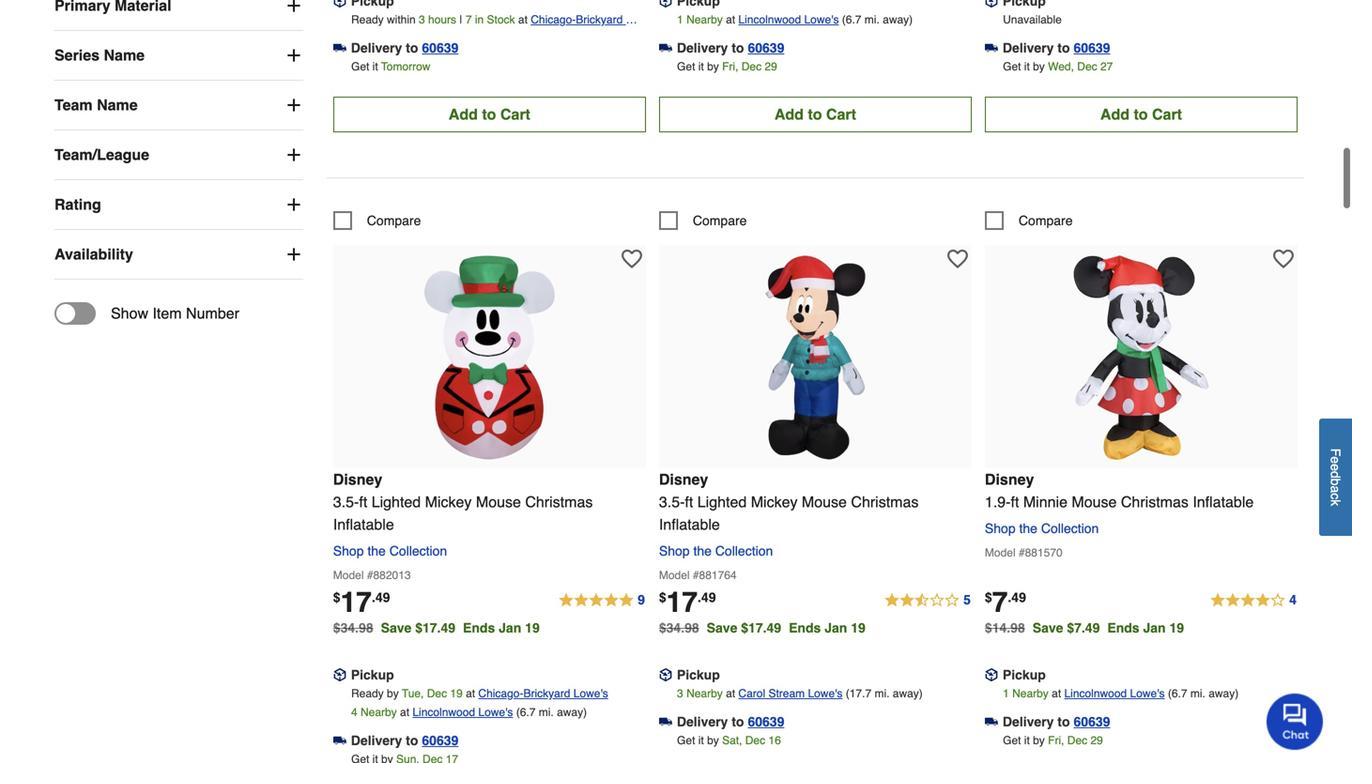 Task type: vqa. For each thing, say whether or not it's contained in the screenshot.


Task type: describe. For each thing, give the bounding box(es) containing it.
series
[[54, 47, 100, 64]]

$17.49 for 9
[[415, 621, 456, 636]]

model # 881570
[[985, 547, 1063, 560]]

2 add from the left
[[775, 106, 804, 123]]

tue,
[[402, 687, 424, 701]]

chicago-brickyard lowe's button for 3 hours
[[531, 10, 646, 45]]

9
[[638, 593, 645, 608]]

3 add to cart from the left
[[1101, 106, 1183, 123]]

3 cart from the left
[[1152, 106, 1183, 123]]

17 for 5
[[667, 586, 698, 619]]

1 vertical spatial 3
[[677, 687, 684, 701]]

collection for model # 882013
[[390, 544, 447, 559]]

pickup image for get it by wed, dec 27
[[985, 0, 998, 8]]

4 inside ready by tue, dec 19 at chicago-brickyard lowe's 4 nearby at lincolnwood lowe's (6.7 mi. away)
[[351, 706, 358, 719]]

7 inside "ready within 3 hours | 7 in stock at chicago-brickyard lowe's"
[[466, 13, 472, 26]]

|
[[460, 13, 463, 26]]

inflatable for model # 882013
[[333, 516, 394, 533]]

stream
[[769, 687, 805, 701]]

d
[[1329, 471, 1344, 479]]

model # 882013
[[333, 569, 411, 582]]

it for get it by fri, dec 29 truck filled image
[[699, 60, 704, 73]]

1 cart from the left
[[501, 106, 531, 123]]

1 add to cart from the left
[[449, 106, 531, 123]]

2.5 stars image
[[884, 590, 972, 612]]

1 for middle lincolnwood lowe's button
[[677, 13, 684, 26]]

5 button
[[884, 590, 972, 612]]

$14.98
[[985, 621, 1025, 636]]

$17.49 for 5
[[741, 621, 782, 636]]

collection for model # 881570
[[1042, 521, 1099, 536]]

model for model # 881570
[[985, 547, 1016, 560]]

1 horizontal spatial 7
[[993, 586, 1008, 619]]

christmas for model # 882013
[[525, 493, 593, 511]]

19 inside ready by tue, dec 19 at chicago-brickyard lowe's 4 nearby at lincolnwood lowe's (6.7 mi. away)
[[450, 687, 463, 701]]

savings save $17.49 element for 9
[[381, 621, 547, 636]]

c
[[1329, 493, 1344, 500]]

2 add to cart button from the left
[[659, 97, 972, 132]]

5014124611 element
[[985, 211, 1073, 230]]

actual price $17.49 element for 9
[[333, 586, 390, 619]]

compare for 5014124745 element
[[367, 213, 421, 228]]

wed,
[[1048, 60, 1074, 73]]

the for 881570
[[1020, 521, 1038, 536]]

# for 881764
[[693, 569, 699, 582]]

mouse for model # 882013
[[476, 493, 521, 511]]

inflatable inside disney 1.9-ft minnie mouse christmas inflatable
[[1193, 493, 1254, 511]]

27
[[1101, 60, 1113, 73]]

save for 9
[[381, 621, 412, 636]]

nearby inside ready by tue, dec 19 at chicago-brickyard lowe's 4 nearby at lincolnwood lowe's (6.7 mi. away)
[[361, 706, 397, 719]]

within
[[387, 13, 416, 26]]

dec for get it by sat, dec 16 truck filled image
[[746, 734, 766, 748]]

k
[[1329, 500, 1344, 506]]

truck filled image for get it by fri, dec 29
[[659, 41, 672, 55]]

name for team name
[[97, 96, 138, 114]]

stock
[[487, 13, 515, 26]]

carol
[[739, 687, 766, 701]]

model # 881764
[[659, 569, 737, 582]]

ready by tue, dec 19 at chicago-brickyard lowe's 4 nearby at lincolnwood lowe's (6.7 mi. away)
[[351, 687, 608, 719]]

get it by fri, dec 29 for lincolnwood lowe's button for pickup
[[1003, 734, 1103, 748]]

pickup image for get it by fri, dec 29
[[985, 669, 998, 682]]

0 vertical spatial 1 nearby at lincolnwood lowe's (6.7 mi. away)
[[677, 13, 913, 26]]

availability button
[[54, 230, 303, 279]]

9 button
[[558, 590, 646, 612]]

disney 3.5-ft lighted mickey mouse christmas inflatable for model # 882013
[[333, 471, 593, 533]]

compare for 5014124611 element
[[1019, 213, 1073, 228]]

at inside "ready within 3 hours | 7 in stock at chicago-brickyard lowe's"
[[518, 13, 528, 26]]

pickup image for 3 nearby
[[659, 669, 672, 682]]

christmas for model # 881764
[[851, 493, 919, 511]]

team name
[[54, 96, 138, 114]]

plus image for team name
[[284, 96, 303, 115]]

ready for ready by tue, dec 19 at chicago-brickyard lowe's 4 nearby at lincolnwood lowe's (6.7 mi. away)
[[351, 687, 384, 701]]

$34.98 save $17.49 ends jan 19 for 5
[[659, 621, 866, 636]]

actual price $7.49 element
[[985, 586, 1027, 619]]

ends jan 19 element for 9
[[463, 621, 547, 636]]

delivery for truck filled icon related to get it by wed, dec 27
[[1003, 40, 1054, 55]]

882013
[[373, 569, 411, 582]]

disney for 881570
[[985, 471, 1035, 488]]

number
[[186, 305, 239, 322]]

nearby for middle lincolnwood lowe's button
[[687, 13, 723, 26]]

disney for 881764
[[659, 471, 709, 488]]

model for model # 881764
[[659, 569, 690, 582]]

tomorrow
[[381, 60, 431, 73]]

pickup image for 1 nearby
[[659, 0, 672, 8]]

item
[[153, 305, 182, 322]]

christmas inside disney 1.9-ft minnie mouse christmas inflatable
[[1121, 493, 1189, 511]]

get it by wed, dec 27
[[1003, 60, 1113, 73]]

shop for model # 881764
[[659, 544, 690, 559]]

f e e d b a c k button
[[1320, 419, 1353, 536]]

pickup for 1 nearby
[[1003, 668, 1046, 683]]

team name button
[[54, 81, 303, 130]]

$ for 4
[[985, 590, 993, 605]]

881570
[[1025, 547, 1063, 560]]

3 nearby at carol stream lowe's (17.7 mi. away)
[[677, 687, 923, 701]]

$34.98 for 9
[[333, 621, 373, 636]]

$34.98 for 5
[[659, 621, 699, 636]]

save for 4
[[1033, 621, 1064, 636]]

shop the collection link for 881764
[[659, 544, 781, 559]]

collection for model # 881764
[[716, 544, 773, 559]]

availability
[[54, 246, 133, 263]]

carol stream lowe's button
[[739, 685, 843, 703]]

disney 1.9-ft minnie mouse christmas inflatable image
[[1038, 254, 1245, 461]]

team
[[54, 96, 93, 114]]

$14.98 save $7.49 ends jan 19
[[985, 621, 1185, 636]]

16
[[769, 734, 781, 748]]

lowe's inside "ready within 3 hours | 7 in stock at chicago-brickyard lowe's"
[[531, 32, 566, 45]]

lincolnwood lowe's button for at
[[413, 703, 513, 722]]

get it by sat, dec 16
[[677, 734, 781, 748]]

ends jan 19 element for 5
[[789, 621, 873, 636]]

dec for truck filled icon related to get it by wed, dec 27
[[1078, 60, 1098, 73]]

the for 882013
[[368, 544, 386, 559]]

19 for 9
[[525, 621, 540, 636]]

series name
[[54, 47, 145, 64]]

(6.7 for lincolnwood lowe's button for pickup
[[1168, 687, 1188, 701]]

1 pickup from the left
[[351, 668, 394, 683]]

2 heart outline image from the left
[[1274, 249, 1294, 269]]



Task type: locate. For each thing, give the bounding box(es) containing it.
was price $34.98 element down model # 881764
[[659, 616, 707, 636]]

f e e d b a c k
[[1329, 449, 1344, 506]]

plus image inside team/league button
[[284, 146, 303, 164]]

2 3.5- from the left
[[659, 493, 685, 511]]

jan for 5
[[825, 621, 848, 636]]

1 vertical spatial truck filled image
[[985, 716, 998, 729]]

was price $34.98 element down model # 882013
[[333, 616, 381, 636]]

b
[[1329, 479, 1344, 486]]

1 compare from the left
[[367, 213, 421, 228]]

ready inside ready by tue, dec 19 at chicago-brickyard lowe's 4 nearby at lincolnwood lowe's (6.7 mi. away)
[[351, 687, 384, 701]]

1 horizontal spatial $ 17 .49
[[659, 586, 716, 619]]

shop up model # 881764
[[659, 544, 690, 559]]

0 vertical spatial chicago-brickyard lowe's button
[[531, 10, 646, 45]]

jan right $7.49
[[1144, 621, 1166, 636]]

lincolnwood for middle lincolnwood lowe's button
[[739, 13, 801, 26]]

pickup image
[[985, 0, 998, 8], [985, 669, 998, 682]]

1 mouse from the left
[[476, 493, 521, 511]]

2 cart from the left
[[827, 106, 857, 123]]

lincolnwood
[[739, 13, 801, 26], [1065, 687, 1127, 701], [413, 706, 475, 719]]

plus image for team/league
[[284, 146, 303, 164]]

inflatable for model # 881764
[[659, 516, 720, 533]]

lighted
[[372, 493, 421, 511], [698, 493, 747, 511]]

2 horizontal spatial inflatable
[[1193, 493, 1254, 511]]

60639
[[422, 40, 459, 55], [748, 40, 785, 55], [1074, 40, 1111, 55], [748, 715, 785, 730], [1074, 715, 1111, 730], [422, 733, 459, 748]]

shop the collection link up 882013
[[333, 544, 455, 559]]

2 jan from the left
[[825, 621, 848, 636]]

2 horizontal spatial cart
[[1152, 106, 1183, 123]]

ends for 4
[[1108, 621, 1140, 636]]

2 was price $34.98 element from the left
[[659, 616, 707, 636]]

2 actual price $17.49 element from the left
[[659, 586, 716, 619]]

1 truck filled image from the top
[[985, 41, 998, 55]]

.49 down model # 882013
[[372, 590, 390, 605]]

ends
[[463, 621, 495, 636], [789, 621, 821, 636], [1108, 621, 1140, 636]]

1 pickup image from the top
[[985, 0, 998, 8]]

$34.98 save $17.49 ends jan 19 up carol
[[659, 621, 866, 636]]

$17.49 up carol
[[741, 621, 782, 636]]

get
[[351, 60, 369, 73], [677, 60, 695, 73], [1003, 60, 1021, 73], [677, 734, 695, 748], [1003, 734, 1021, 748]]

name inside team name "button"
[[97, 96, 138, 114]]

4 inside 'image'
[[1290, 593, 1297, 608]]

60639 button
[[422, 38, 459, 57], [748, 38, 785, 57], [1074, 38, 1111, 57], [748, 713, 785, 732], [1074, 713, 1111, 732], [422, 732, 459, 750]]

2 mickey from the left
[[751, 493, 798, 511]]

2 plus image from the top
[[284, 146, 303, 164]]

1 horizontal spatial add
[[775, 106, 804, 123]]

0 horizontal spatial compare
[[367, 213, 421, 228]]

e
[[1329, 457, 1344, 464], [1329, 464, 1344, 471]]

0 horizontal spatial get it by fri, dec 29
[[677, 60, 778, 73]]

shop up model # 882013
[[333, 544, 364, 559]]

plus image inside team name "button"
[[284, 96, 303, 115]]

1 horizontal spatial jan
[[825, 621, 848, 636]]

3 up get it by sat, dec 16
[[677, 687, 684, 701]]

dec for get it by fri, dec 29 truck filled image
[[742, 60, 762, 73]]

2 add to cart from the left
[[775, 106, 857, 123]]

heart outline image
[[622, 249, 642, 269]]

0 vertical spatial 7
[[466, 13, 472, 26]]

dec inside ready by tue, dec 19 at chicago-brickyard lowe's 4 nearby at lincolnwood lowe's (6.7 mi. away)
[[427, 687, 447, 701]]

$34.98 down model # 881764
[[659, 621, 699, 636]]

0 vertical spatial pickup image
[[985, 0, 998, 8]]

actual price $17.49 element
[[333, 586, 390, 619], [659, 586, 716, 619]]

ends right $7.49
[[1108, 621, 1140, 636]]

1 $17.49 from the left
[[415, 621, 456, 636]]

5014124745 element
[[333, 211, 421, 230]]

$ 17 .49 for 9
[[333, 586, 390, 619]]

0 horizontal spatial ends jan 19 element
[[463, 621, 547, 636]]

$ right 5 on the right
[[985, 590, 993, 605]]

# for 882013
[[367, 569, 373, 582]]

model left "881570"
[[985, 547, 1016, 560]]

1 horizontal spatial add to cart
[[775, 106, 857, 123]]

$34.98 save $17.49 ends jan 19
[[333, 621, 540, 636], [659, 621, 866, 636]]

1 plus image from the top
[[284, 0, 303, 15]]

4 button
[[1210, 590, 1298, 612]]

19 right $7.49
[[1170, 621, 1185, 636]]

1 jan from the left
[[499, 621, 522, 636]]

0 horizontal spatial chicago-
[[478, 687, 524, 701]]

lighted up 881764
[[698, 493, 747, 511]]

2 horizontal spatial compare
[[1019, 213, 1073, 228]]

1 was price $34.98 element from the left
[[333, 616, 381, 636]]

ft for 881764
[[685, 493, 693, 511]]

minnie
[[1024, 493, 1068, 511]]

$ for 5
[[659, 590, 667, 605]]

2 horizontal spatial model
[[985, 547, 1016, 560]]

$ for 9
[[333, 590, 341, 605]]

shop the collection up "881570"
[[985, 521, 1099, 536]]

away) inside ready by tue, dec 19 at chicago-brickyard lowe's 4 nearby at lincolnwood lowe's (6.7 mi. away)
[[557, 706, 587, 719]]

2 horizontal spatial shop
[[985, 521, 1016, 536]]

1 vertical spatial plus image
[[284, 46, 303, 65]]

compare for 5014124855 element
[[693, 213, 747, 228]]

1 christmas from the left
[[525, 493, 593, 511]]

brickyard inside ready by tue, dec 19 at chicago-brickyard lowe's 4 nearby at lincolnwood lowe's (6.7 mi. away)
[[524, 687, 571, 701]]

was price $14.98 element
[[985, 616, 1033, 636]]

cart
[[501, 106, 531, 123], [827, 106, 857, 123], [1152, 106, 1183, 123]]

17
[[341, 586, 372, 619], [667, 586, 698, 619]]

1 vertical spatial name
[[97, 96, 138, 114]]

delivery
[[351, 40, 402, 55], [677, 40, 728, 55], [1003, 40, 1054, 55], [677, 715, 728, 730], [1003, 715, 1054, 730], [351, 733, 402, 748]]

1 horizontal spatial $34.98
[[659, 621, 699, 636]]

delivery for get it by fri, dec 29 truck filled icon
[[1003, 715, 1054, 730]]

1 e from the top
[[1329, 457, 1344, 464]]

collection up "881570"
[[1042, 521, 1099, 536]]

plus image
[[284, 0, 303, 15], [284, 46, 303, 65]]

jan up the (17.7
[[825, 621, 848, 636]]

disney for 882013
[[333, 471, 383, 488]]

2 $17.49 from the left
[[741, 621, 782, 636]]

shop the collection up 881764
[[659, 544, 773, 559]]

$ down model # 882013
[[333, 590, 341, 605]]

1
[[677, 13, 684, 26], [1003, 687, 1010, 701]]

$34.98 down model # 882013
[[333, 621, 373, 636]]

0 vertical spatial lincolnwood
[[739, 13, 801, 26]]

jan
[[499, 621, 522, 636], [825, 621, 848, 636], [1144, 621, 1166, 636]]

savings save $17.49 element
[[381, 621, 547, 636], [707, 621, 873, 636]]

3 inside "ready within 3 hours | 7 in stock at chicago-brickyard lowe's"
[[419, 13, 425, 26]]

lighted up 882013
[[372, 493, 421, 511]]

1 vertical spatial get it by fri, dec 29
[[1003, 734, 1103, 748]]

ft up model # 882013
[[359, 493, 368, 511]]

lowe's
[[804, 13, 839, 26], [531, 32, 566, 45], [574, 687, 608, 701], [808, 687, 843, 701], [1130, 687, 1165, 701], [478, 706, 513, 719]]

delivery for get it by fri, dec 29 truck filled image
[[677, 40, 728, 55]]

1 lighted from the left
[[372, 493, 421, 511]]

was price $34.98 element for 9
[[333, 616, 381, 636]]

1 horizontal spatial mickey
[[751, 493, 798, 511]]

4 stars image
[[1210, 590, 1298, 612]]

show
[[111, 305, 148, 322]]

17 down model # 882013
[[341, 586, 372, 619]]

truck filled image for get it tomorrow
[[333, 41, 346, 55]]

2 pickup image from the top
[[985, 669, 998, 682]]

nearby
[[687, 13, 723, 26], [687, 687, 723, 701], [1013, 687, 1049, 701], [361, 706, 397, 719]]

1 horizontal spatial shop
[[659, 544, 690, 559]]

(6.7 inside ready by tue, dec 19 at chicago-brickyard lowe's 4 nearby at lincolnwood lowe's (6.7 mi. away)
[[516, 706, 536, 719]]

ft
[[359, 493, 368, 511], [685, 493, 693, 511], [1011, 493, 1019, 511]]

2 ready from the top
[[351, 687, 384, 701]]

delivery for truck filled image for get it tomorrow
[[351, 40, 402, 55]]

pickup image for ready within
[[333, 0, 346, 8]]

# for 881570
[[1019, 547, 1025, 560]]

name right series
[[104, 47, 145, 64]]

actual price $17.49 element down model # 881764
[[659, 586, 716, 619]]

2 $34.98 from the left
[[659, 621, 699, 636]]

.49
[[372, 590, 390, 605], [698, 590, 716, 605], [1008, 590, 1027, 605]]

7
[[466, 13, 472, 26], [993, 586, 1008, 619]]

get it tomorrow
[[351, 60, 431, 73]]

dec for get it by fri, dec 29 truck filled icon
[[1068, 734, 1088, 748]]

plus image inside availability button
[[284, 245, 303, 264]]

1 horizontal spatial disney 3.5-ft lighted mickey mouse christmas inflatable image
[[712, 254, 919, 461]]

1 horizontal spatial .49
[[698, 590, 716, 605]]

2 compare from the left
[[693, 213, 747, 228]]

in
[[475, 13, 484, 26]]

1 horizontal spatial lincolnwood lowe's button
[[739, 10, 839, 29]]

rating button
[[54, 180, 303, 229]]

1 horizontal spatial the
[[694, 544, 712, 559]]

heart outline image
[[948, 249, 968, 269], [1274, 249, 1294, 269]]

save down 882013
[[381, 621, 412, 636]]

add to cart
[[449, 106, 531, 123], [775, 106, 857, 123], [1101, 106, 1183, 123]]

1 horizontal spatial brickyard
[[576, 13, 623, 26]]

1 horizontal spatial 29
[[1091, 734, 1103, 748]]

19 up ready by tue, dec 19 at chicago-brickyard lowe's 4 nearby at lincolnwood lowe's (6.7 mi. away)
[[525, 621, 540, 636]]

get it by fri, dec 29
[[677, 60, 778, 73], [1003, 734, 1103, 748]]

0 horizontal spatial was price $34.98 element
[[333, 616, 381, 636]]

dec
[[742, 60, 762, 73], [1078, 60, 1098, 73], [427, 687, 447, 701], [746, 734, 766, 748], [1068, 734, 1088, 748]]

team/league
[[54, 146, 149, 164]]

2 17 from the left
[[667, 586, 698, 619]]

ready within 3 hours | 7 in stock at chicago-brickyard lowe's
[[351, 13, 626, 45]]

2 lighted from the left
[[698, 493, 747, 511]]

881764
[[699, 569, 737, 582]]

1 horizontal spatial cart
[[827, 106, 857, 123]]

1 mickey from the left
[[425, 493, 472, 511]]

3.5- for model # 882013
[[333, 493, 359, 511]]

2 ft from the left
[[685, 493, 693, 511]]

1.9-
[[985, 493, 1011, 511]]

ends jan 19 element
[[463, 621, 547, 636], [789, 621, 873, 636], [1108, 621, 1192, 636]]

disney 3.5-ft lighted mickey mouse christmas inflatable for model # 881764
[[659, 471, 919, 533]]

compare inside 5014124611 element
[[1019, 213, 1073, 228]]

by
[[707, 60, 719, 73], [1033, 60, 1045, 73], [387, 687, 399, 701], [707, 734, 719, 748], [1033, 734, 1045, 748]]

truck filled image for get it by sat, dec 16
[[659, 716, 672, 729]]

3 ends from the left
[[1108, 621, 1140, 636]]

1 plus image from the top
[[284, 96, 303, 115]]

2 $34.98 save $17.49 ends jan 19 from the left
[[659, 621, 866, 636]]

2 horizontal spatial add to cart
[[1101, 106, 1183, 123]]

1 horizontal spatial add to cart button
[[659, 97, 972, 132]]

1 horizontal spatial $17.49
[[741, 621, 782, 636]]

17 for 9
[[341, 586, 372, 619]]

(6.7
[[842, 13, 862, 26], [1168, 687, 1188, 701], [516, 706, 536, 719]]

brickyard inside "ready within 3 hours | 7 in stock at chicago-brickyard lowe's"
[[576, 13, 623, 26]]

3 plus image from the top
[[284, 195, 303, 214]]

5 stars image
[[558, 590, 646, 612]]

ft inside disney 1.9-ft minnie mouse christmas inflatable
[[1011, 493, 1019, 511]]

lincolnwood lowe's button
[[739, 10, 839, 29], [1065, 685, 1165, 703], [413, 703, 513, 722]]

jan for 9
[[499, 621, 522, 636]]

name inside series name button
[[104, 47, 145, 64]]

2 horizontal spatial $
[[985, 590, 993, 605]]

.49 up was price $14.98 element
[[1008, 590, 1027, 605]]

1 horizontal spatial 1 nearby at lincolnwood lowe's (6.7 mi. away)
[[1003, 687, 1239, 701]]

the up model # 882013
[[368, 544, 386, 559]]

1 horizontal spatial lighted
[[698, 493, 747, 511]]

1 ends from the left
[[463, 621, 495, 636]]

ends for 9
[[463, 621, 495, 636]]

2 truck filled image from the top
[[985, 716, 998, 729]]

ready left within on the left of page
[[351, 13, 384, 26]]

3 jan from the left
[[1144, 621, 1166, 636]]

7 up $14.98
[[993, 586, 1008, 619]]

2 horizontal spatial .49
[[1008, 590, 1027, 605]]

1 nearby at lincolnwood lowe's (6.7 mi. away)
[[677, 13, 913, 26], [1003, 687, 1239, 701]]

0 horizontal spatial lincolnwood
[[413, 706, 475, 719]]

0 horizontal spatial inflatable
[[333, 516, 394, 533]]

1 disney 3.5-ft lighted mickey mouse christmas inflatable from the left
[[333, 471, 593, 533]]

2 vertical spatial (6.7
[[516, 706, 536, 719]]

19 for 4
[[1170, 621, 1185, 636]]

2 savings save $17.49 element from the left
[[707, 621, 873, 636]]

$
[[333, 590, 341, 605], [659, 590, 667, 605], [985, 590, 993, 605]]

1 horizontal spatial heart outline image
[[1274, 249, 1294, 269]]

ft for 881570
[[1011, 493, 1019, 511]]

disney 3.5-ft lighted mickey mouse christmas inflatable
[[333, 471, 593, 533], [659, 471, 919, 533]]

0 horizontal spatial heart outline image
[[948, 249, 968, 269]]

1 horizontal spatial 4
[[1290, 593, 1297, 608]]

save left $7.49
[[1033, 621, 1064, 636]]

unavailable
[[1003, 13, 1062, 26]]

1 add to cart button from the left
[[333, 97, 646, 132]]

3 disney from the left
[[985, 471, 1035, 488]]

ends jan 19 element up the (17.7
[[789, 621, 873, 636]]

1 $ from the left
[[333, 590, 341, 605]]

1 horizontal spatial get it by fri, dec 29
[[1003, 734, 1103, 748]]

truck filled image for get it by wed, dec 27
[[985, 41, 998, 55]]

sat,
[[722, 734, 742, 748]]

17 down model # 881764
[[667, 586, 698, 619]]

3 mouse from the left
[[1072, 493, 1117, 511]]

chat invite button image
[[1267, 693, 1324, 750]]

2 $ from the left
[[659, 590, 667, 605]]

2 horizontal spatial lincolnwood
[[1065, 687, 1127, 701]]

1 ready from the top
[[351, 13, 384, 26]]

pickup image
[[333, 0, 346, 8], [659, 0, 672, 8], [333, 669, 346, 682], [659, 669, 672, 682]]

4 plus image from the top
[[284, 245, 303, 264]]

truck filled image
[[985, 41, 998, 55], [985, 716, 998, 729]]

series name button
[[54, 31, 303, 80]]

mickey for model # 881764
[[751, 493, 798, 511]]

the up model # 881570
[[1020, 521, 1038, 536]]

1 vertical spatial (6.7
[[1168, 687, 1188, 701]]

3 .49 from the left
[[1008, 590, 1027, 605]]

(17.7
[[846, 687, 872, 701]]

truck filled image for get it by fri, dec 29
[[985, 716, 998, 729]]

hours
[[428, 13, 457, 26]]

0 horizontal spatial 17
[[341, 586, 372, 619]]

1 save from the left
[[381, 621, 412, 636]]

3 pickup from the left
[[1003, 668, 1046, 683]]

1 horizontal spatial $
[[659, 590, 667, 605]]

shop for model # 882013
[[333, 544, 364, 559]]

3 left hours
[[419, 13, 425, 26]]

collection up 882013
[[390, 544, 447, 559]]

2 horizontal spatial mouse
[[1072, 493, 1117, 511]]

0 horizontal spatial $34.98
[[333, 621, 373, 636]]

0 horizontal spatial disney 3.5-ft lighted mickey mouse christmas inflatable image
[[386, 254, 593, 461]]

0 vertical spatial brickyard
[[576, 13, 623, 26]]

chicago- inside "ready within 3 hours | 7 in stock at chicago-brickyard lowe's"
[[531, 13, 576, 26]]

ends up ready by tue, dec 19 at chicago-brickyard lowe's 4 nearby at lincolnwood lowe's (6.7 mi. away)
[[463, 621, 495, 636]]

19
[[525, 621, 540, 636], [851, 621, 866, 636], [1170, 621, 1185, 636], [450, 687, 463, 701]]

2 plus image from the top
[[284, 46, 303, 65]]

ends for 5
[[789, 621, 821, 636]]

1 disney 3.5-ft lighted mickey mouse christmas inflatable image from the left
[[386, 254, 593, 461]]

3 add to cart button from the left
[[985, 97, 1298, 132]]

plus image for availability
[[284, 245, 303, 264]]

0 horizontal spatial $
[[333, 590, 341, 605]]

0 horizontal spatial shop the collection
[[333, 544, 447, 559]]

ends up 3 nearby at carol stream lowe's (17.7 mi. away)
[[789, 621, 821, 636]]

1 vertical spatial brickyard
[[524, 687, 571, 701]]

compare
[[367, 213, 421, 228], [693, 213, 747, 228], [1019, 213, 1073, 228]]

lincolnwood inside ready by tue, dec 19 at chicago-brickyard lowe's 4 nearby at lincolnwood lowe's (6.7 mi. away)
[[413, 706, 475, 719]]

mouse
[[476, 493, 521, 511], [802, 493, 847, 511], [1072, 493, 1117, 511]]

1 horizontal spatial chicago-
[[531, 13, 576, 26]]

1 ft from the left
[[359, 493, 368, 511]]

1 vertical spatial lincolnwood
[[1065, 687, 1127, 701]]

5014124855 element
[[659, 211, 747, 230]]

shop the collection for 881570
[[985, 521, 1099, 536]]

model left 881764
[[659, 569, 690, 582]]

0 vertical spatial name
[[104, 47, 145, 64]]

1 horizontal spatial 3
[[677, 687, 684, 701]]

0 vertical spatial 29
[[765, 60, 778, 73]]

lighted for model # 882013
[[372, 493, 421, 511]]

2 horizontal spatial jan
[[1144, 621, 1166, 636]]

0 horizontal spatial save
[[381, 621, 412, 636]]

1 savings save $17.49 element from the left
[[381, 621, 547, 636]]

e up b
[[1329, 464, 1344, 471]]

mickey
[[425, 493, 472, 511], [751, 493, 798, 511]]

1 horizontal spatial ends jan 19 element
[[789, 621, 873, 636]]

$ 17 .49 down model # 881764
[[659, 586, 716, 619]]

disney inside disney 1.9-ft minnie mouse christmas inflatable
[[985, 471, 1035, 488]]

get it by fri, dec 29 for middle lincolnwood lowe's button
[[677, 60, 778, 73]]

by inside ready by tue, dec 19 at chicago-brickyard lowe's 4 nearby at lincolnwood lowe's (6.7 mi. away)
[[387, 687, 399, 701]]

3.5- up model # 882013
[[333, 493, 359, 511]]

savings save $17.49 element up ready by tue, dec 19 at chicago-brickyard lowe's 4 nearby at lincolnwood lowe's (6.7 mi. away)
[[381, 621, 547, 636]]

chicago- right tue,
[[478, 687, 524, 701]]

jan up ready by tue, dec 19 at chicago-brickyard lowe's 4 nearby at lincolnwood lowe's (6.7 mi. away)
[[499, 621, 522, 636]]

was price $34.98 element for 5
[[659, 616, 707, 636]]

ends jan 19 element up ready by tue, dec 19 at chicago-brickyard lowe's 4 nearby at lincolnwood lowe's (6.7 mi. away)
[[463, 621, 547, 636]]

disney 1.9-ft minnie mouse christmas inflatable
[[985, 471, 1254, 511]]

add
[[449, 106, 478, 123], [775, 106, 804, 123], [1101, 106, 1130, 123]]

f
[[1329, 449, 1344, 457]]

the up model # 881764
[[694, 544, 712, 559]]

2 horizontal spatial add to cart button
[[985, 97, 1298, 132]]

savings save $17.49 element for 5
[[707, 621, 873, 636]]

2 vertical spatial lincolnwood
[[413, 706, 475, 719]]

1 horizontal spatial (6.7
[[842, 13, 862, 26]]

disney 3.5-ft lighted mickey mouse christmas inflatable image
[[386, 254, 593, 461], [712, 254, 919, 461]]

$17.49 up tue,
[[415, 621, 456, 636]]

delivery for get it by sat, dec 16 truck filled image
[[677, 715, 728, 730]]

(6.7 for middle lincolnwood lowe's button
[[842, 13, 862, 26]]

brickyard
[[576, 13, 623, 26], [524, 687, 571, 701]]

it for truck filled image for get it tomorrow
[[373, 60, 378, 73]]

1 horizontal spatial model
[[659, 569, 690, 582]]

model left 882013
[[333, 569, 364, 582]]

2 pickup from the left
[[677, 668, 720, 683]]

lighted for model # 881764
[[698, 493, 747, 511]]

4
[[1290, 593, 1297, 608], [351, 706, 358, 719]]

.49 for 9
[[372, 590, 390, 605]]

2 e from the top
[[1329, 464, 1344, 471]]

ready left tue,
[[351, 687, 384, 701]]

$34.98
[[333, 621, 373, 636], [659, 621, 699, 636]]

19 up the (17.7
[[851, 621, 866, 636]]

to
[[406, 40, 418, 55], [732, 40, 744, 55], [1058, 40, 1070, 55], [482, 106, 496, 123], [808, 106, 822, 123], [1134, 106, 1148, 123], [732, 715, 744, 730], [1058, 715, 1070, 730], [406, 733, 418, 748]]

3 ft from the left
[[1011, 493, 1019, 511]]

0 horizontal spatial ends
[[463, 621, 495, 636]]

0 horizontal spatial disney
[[333, 471, 383, 488]]

1 horizontal spatial 17
[[667, 586, 698, 619]]

save down 881764
[[707, 621, 738, 636]]

disney
[[333, 471, 383, 488], [659, 471, 709, 488], [985, 471, 1035, 488]]

29
[[765, 60, 778, 73], [1091, 734, 1103, 748]]

19 for 5
[[851, 621, 866, 636]]

1 horizontal spatial 1
[[1003, 687, 1010, 701]]

1 actual price $17.49 element from the left
[[333, 586, 390, 619]]

.49 down model # 881764
[[698, 590, 716, 605]]

1 $34.98 from the left
[[333, 621, 373, 636]]

model for model # 882013
[[333, 569, 364, 582]]

7 right |
[[466, 13, 472, 26]]

.49 for 5
[[698, 590, 716, 605]]

it for get it by sat, dec 16 truck filled image
[[699, 734, 704, 748]]

2 ends jan 19 element from the left
[[789, 621, 873, 636]]

ft up model # 881764
[[685, 493, 693, 511]]

1 horizontal spatial $34.98 save $17.49 ends jan 19
[[659, 621, 866, 636]]

truck filled image
[[333, 41, 346, 55], [659, 41, 672, 55], [659, 716, 672, 729], [333, 735, 346, 748]]

1 horizontal spatial shop the collection link
[[659, 544, 781, 559]]

$ 7 .49
[[985, 586, 1027, 619]]

name for series name
[[104, 47, 145, 64]]

0 horizontal spatial add to cart button
[[333, 97, 646, 132]]

plus image inside series name button
[[284, 46, 303, 65]]

2 horizontal spatial disney
[[985, 471, 1035, 488]]

$7.49
[[1067, 621, 1100, 636]]

rating
[[54, 196, 101, 213]]

$17.49
[[415, 621, 456, 636], [741, 621, 782, 636]]

1 .49 from the left
[[372, 590, 390, 605]]

jan for 4
[[1144, 621, 1166, 636]]

3 ends jan 19 element from the left
[[1108, 621, 1192, 636]]

.49 inside $ 7 .49
[[1008, 590, 1027, 605]]

1 $34.98 save $17.49 ends jan 19 from the left
[[333, 621, 540, 636]]

compare inside 5014124855 element
[[693, 213, 747, 228]]

ft left minnie
[[1011, 493, 1019, 511]]

0 horizontal spatial pickup
[[351, 668, 394, 683]]

2 horizontal spatial lincolnwood lowe's button
[[1065, 685, 1165, 703]]

$34.98 save $17.49 ends jan 19 down 882013
[[333, 621, 540, 636]]

ft for 882013
[[359, 493, 368, 511]]

shop down 1.9-
[[985, 521, 1016, 536]]

0 horizontal spatial add
[[449, 106, 478, 123]]

ready inside "ready within 3 hours | 7 in stock at chicago-brickyard lowe's"
[[351, 13, 384, 26]]

$ 17 .49 for 5
[[659, 586, 716, 619]]

2 horizontal spatial (6.7
[[1168, 687, 1188, 701]]

collection up 881764
[[716, 544, 773, 559]]

2 horizontal spatial shop the collection link
[[985, 521, 1107, 536]]

actual price $17.49 element down model # 882013
[[333, 586, 390, 619]]

shop
[[985, 521, 1016, 536], [333, 544, 364, 559], [659, 544, 690, 559]]

3 $ from the left
[[985, 590, 993, 605]]

1 disney from the left
[[333, 471, 383, 488]]

1 vertical spatial 4
[[351, 706, 358, 719]]

was price $34.98 element
[[333, 616, 381, 636], [659, 616, 707, 636]]

$ inside $ 7 .49
[[985, 590, 993, 605]]

plus image inside rating button
[[284, 195, 303, 214]]

19 right tue,
[[450, 687, 463, 701]]

fri, for middle lincolnwood lowe's button
[[722, 60, 739, 73]]

2 save from the left
[[707, 621, 738, 636]]

3 save from the left
[[1033, 621, 1064, 636]]

the for 881764
[[694, 544, 712, 559]]

2 christmas from the left
[[851, 493, 919, 511]]

save for 5
[[707, 621, 738, 636]]

mouse inside disney 1.9-ft minnie mouse christmas inflatable
[[1072, 493, 1117, 511]]

0 horizontal spatial 29
[[765, 60, 778, 73]]

2 disney from the left
[[659, 471, 709, 488]]

1 horizontal spatial compare
[[693, 213, 747, 228]]

1 heart outline image from the left
[[948, 249, 968, 269]]

shop the collection link for 882013
[[333, 544, 455, 559]]

pickup for 3 nearby
[[677, 668, 720, 683]]

chicago-
[[531, 13, 576, 26], [478, 687, 524, 701]]

0 horizontal spatial $ 17 .49
[[333, 586, 390, 619]]

team/league button
[[54, 131, 303, 179]]

0 horizontal spatial 1 nearby at lincolnwood lowe's (6.7 mi. away)
[[677, 13, 913, 26]]

chicago- inside ready by tue, dec 19 at chicago-brickyard lowe's 4 nearby at lincolnwood lowe's (6.7 mi. away)
[[478, 687, 524, 701]]

e up 'd'
[[1329, 457, 1344, 464]]

2 ends from the left
[[789, 621, 821, 636]]

plus image for rating
[[284, 195, 303, 214]]

shop the collection link for 881570
[[985, 521, 1107, 536]]

plus image
[[284, 96, 303, 115], [284, 146, 303, 164], [284, 195, 303, 214], [284, 245, 303, 264]]

shop the collection up 882013
[[333, 544, 447, 559]]

0 horizontal spatial ft
[[359, 493, 368, 511]]

chicago- right stock
[[531, 13, 576, 26]]

shop the collection link up "881570"
[[985, 521, 1107, 536]]

show item number element
[[54, 303, 239, 325]]

5
[[964, 593, 971, 608]]

show item number
[[111, 305, 239, 322]]

1 horizontal spatial ft
[[685, 493, 693, 511]]

3.5- up model # 881764
[[659, 493, 685, 511]]

3.5- for model # 881764
[[659, 493, 685, 511]]

savings save $7.49 element
[[1033, 621, 1192, 636]]

fri, for lincolnwood lowe's button for pickup
[[1048, 734, 1065, 748]]

1 ends jan 19 element from the left
[[463, 621, 547, 636]]

$ 17 .49 down model # 882013
[[333, 586, 390, 619]]

fri,
[[722, 60, 739, 73], [1048, 734, 1065, 748]]

actual price $17.49 element for 5
[[659, 586, 716, 619]]

ready for ready within 3 hours | 7 in stock at chicago-brickyard lowe's
[[351, 13, 384, 26]]

1 horizontal spatial christmas
[[851, 493, 919, 511]]

mi. inside ready by tue, dec 19 at chicago-brickyard lowe's 4 nearby at lincolnwood lowe's (6.7 mi. away)
[[539, 706, 554, 719]]

0 horizontal spatial lighted
[[372, 493, 421, 511]]

1 3.5- from the left
[[333, 493, 359, 511]]

29 for middle lincolnwood lowe's button
[[765, 60, 778, 73]]

shop the collection for 881764
[[659, 544, 773, 559]]

1 add from the left
[[449, 106, 478, 123]]

1 vertical spatial 1
[[1003, 687, 1010, 701]]

2 .49 from the left
[[698, 590, 716, 605]]

$ right 9
[[659, 590, 667, 605]]

delivery to 60639
[[351, 40, 459, 55], [677, 40, 785, 55], [1003, 40, 1111, 55], [677, 715, 785, 730], [1003, 715, 1111, 730], [351, 733, 459, 748]]

2 disney 3.5-ft lighted mickey mouse christmas inflatable image from the left
[[712, 254, 919, 461]]

2 $ 17 .49 from the left
[[659, 586, 716, 619]]

name right team
[[97, 96, 138, 114]]

$34.98 save $17.49 ends jan 19 for 9
[[333, 621, 540, 636]]

1 $ 17 .49 from the left
[[333, 586, 390, 619]]

compare inside 5014124745 element
[[367, 213, 421, 228]]

christmas
[[525, 493, 593, 511], [851, 493, 919, 511], [1121, 493, 1189, 511]]

mouse for model # 881764
[[802, 493, 847, 511]]

ends jan 19 element for 4
[[1108, 621, 1192, 636]]

pickup
[[351, 668, 394, 683], [677, 668, 720, 683], [1003, 668, 1046, 683]]

2 horizontal spatial christmas
[[1121, 493, 1189, 511]]

3 add from the left
[[1101, 106, 1130, 123]]

mickey for model # 882013
[[425, 493, 472, 511]]

3 compare from the left
[[1019, 213, 1073, 228]]

shop the collection link up 881764
[[659, 544, 781, 559]]

1 17 from the left
[[341, 586, 372, 619]]

0 horizontal spatial 1
[[677, 13, 684, 26]]

3
[[419, 13, 425, 26], [677, 687, 684, 701]]

a
[[1329, 486, 1344, 493]]

ends jan 19 element right $7.49
[[1108, 621, 1192, 636]]

3 christmas from the left
[[1121, 493, 1189, 511]]

model
[[985, 547, 1016, 560], [333, 569, 364, 582], [659, 569, 690, 582]]

savings save $17.49 element up carol stream lowe's button
[[707, 621, 873, 636]]

2 mouse from the left
[[802, 493, 847, 511]]

add to cart button
[[333, 97, 646, 132], [659, 97, 972, 132], [985, 97, 1298, 132]]

2 disney 3.5-ft lighted mickey mouse christmas inflatable from the left
[[659, 471, 919, 533]]

nearby for lincolnwood lowe's button for pickup
[[1013, 687, 1049, 701]]

1 vertical spatial 1 nearby at lincolnwood lowe's (6.7 mi. away)
[[1003, 687, 1239, 701]]

2 horizontal spatial shop the collection
[[985, 521, 1099, 536]]

1 horizontal spatial was price $34.98 element
[[659, 616, 707, 636]]

29 for lincolnwood lowe's button for pickup
[[1091, 734, 1103, 748]]



